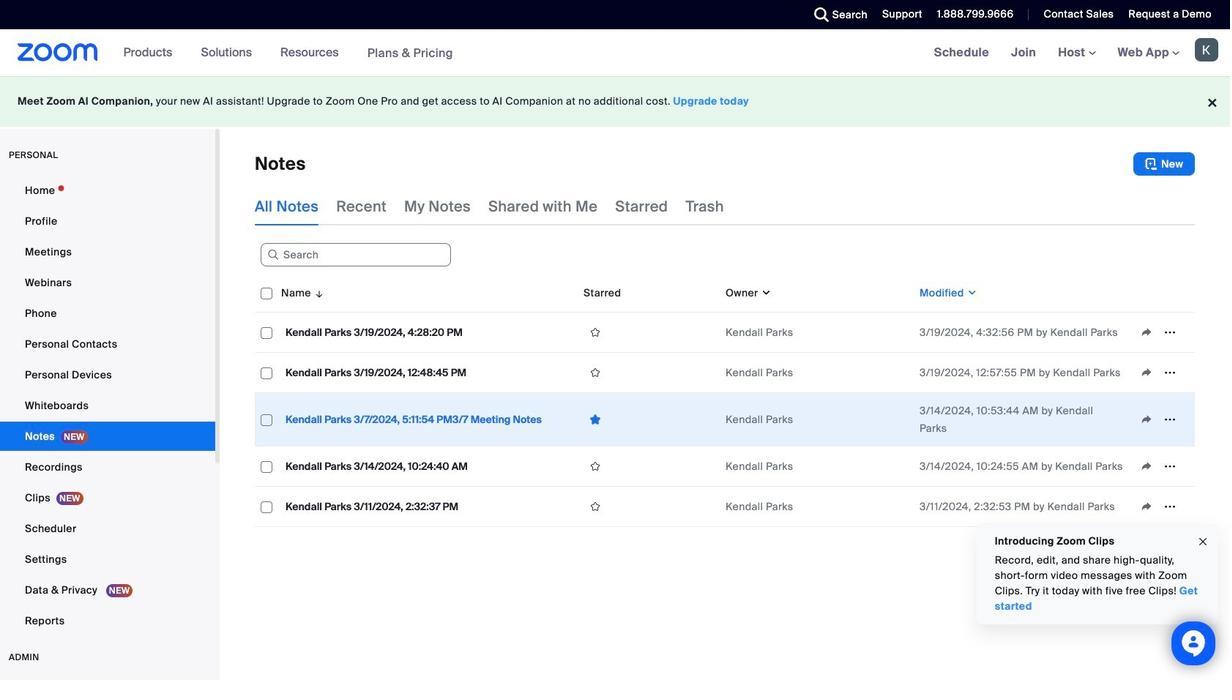 Task type: vqa. For each thing, say whether or not it's contained in the screenshot.
Share icon to the bottom
yes



Task type: locate. For each thing, give the bounding box(es) containing it.
share image for more options for kendall parks 3/7/2024, 5:11:54 pm3/7 meeting notes icon
[[1135, 413, 1159, 426]]

application
[[255, 274, 1196, 527], [584, 322, 714, 344], [1135, 322, 1190, 344], [584, 362, 714, 384], [1135, 362, 1190, 384], [584, 408, 714, 431], [1135, 409, 1190, 431], [584, 456, 714, 478], [1135, 456, 1190, 478], [584, 496, 714, 518], [1135, 496, 1190, 518]]

1 horizontal spatial down image
[[965, 286, 978, 300]]

3 share image from the top
[[1135, 460, 1159, 473]]

1 share image from the top
[[1135, 366, 1159, 379]]

close image
[[1198, 534, 1209, 550]]

share image down more options for kendall parks 3/19/2024, 12:48:45 pm icon
[[1135, 413, 1159, 426]]

down image
[[759, 286, 772, 300], [965, 286, 978, 300]]

2 down image from the left
[[965, 286, 978, 300]]

more options for kendall parks 3/11/2024, 2:32:37 pm image
[[1159, 500, 1182, 514]]

share image up more options for kendall parks 3/11/2024, 2:32:37 pm image
[[1135, 460, 1159, 473]]

share image
[[1135, 326, 1159, 339]]

more options for kendall parks 3/14/2024, 10:24:40 am image
[[1159, 460, 1182, 473]]

0 horizontal spatial down image
[[759, 286, 772, 300]]

4 share image from the top
[[1135, 500, 1159, 514]]

share image down more options for kendall parks 3/14/2024, 10:24:40 am icon
[[1135, 500, 1159, 514]]

share image down share image
[[1135, 366, 1159, 379]]

share image
[[1135, 366, 1159, 379], [1135, 413, 1159, 426], [1135, 460, 1159, 473], [1135, 500, 1159, 514]]

product information navigation
[[113, 29, 464, 77]]

2 share image from the top
[[1135, 413, 1159, 426]]

banner
[[0, 29, 1231, 77]]

footer
[[0, 76, 1231, 127]]

more options for kendall parks 3/7/2024, 5:11:54 pm3/7 meeting notes image
[[1159, 413, 1182, 426]]

more options for kendall parks 3/19/2024, 4:28:20 pm image
[[1159, 326, 1182, 339]]



Task type: describe. For each thing, give the bounding box(es) containing it.
1 down image from the left
[[759, 286, 772, 300]]

zoom logo image
[[18, 43, 98, 62]]

arrow down image
[[311, 284, 325, 302]]

share image for more options for kendall parks 3/14/2024, 10:24:40 am icon
[[1135, 460, 1159, 473]]

more options for kendall parks 3/19/2024, 12:48:45 pm image
[[1159, 366, 1182, 379]]

share image for more options for kendall parks 3/19/2024, 12:48:45 pm icon
[[1135, 366, 1159, 379]]

share image for more options for kendall parks 3/11/2024, 2:32:37 pm image
[[1135, 500, 1159, 514]]

personal menu menu
[[0, 176, 215, 637]]

profile picture image
[[1196, 38, 1219, 62]]

Search text field
[[261, 243, 451, 267]]

meetings navigation
[[923, 29, 1231, 77]]

tabs of all notes page tab list
[[255, 188, 724, 226]]



